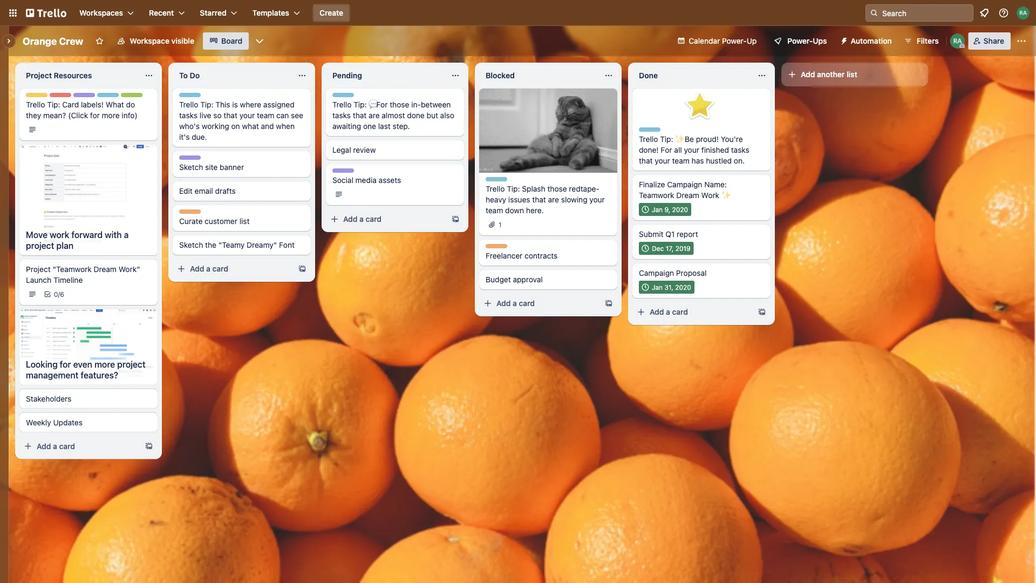 Task type: describe. For each thing, give the bounding box(es) containing it.
create from template… image for trello tip: 💬for those in-between tasks that are almost done but also awaiting one last step.
[[451, 215, 460, 223]]

team for social
[[356, 169, 373, 177]]

color: sky, title: "trello tip" element for trello tip: 💬for those in-between tasks that are almost done but also awaiting one last step.
[[333, 93, 362, 101]]

what
[[106, 100, 124, 109]]

team for sketch
[[203, 156, 219, 164]]

open information menu image
[[999, 8, 1010, 18]]

finalize
[[639, 180, 665, 189]]

step.
[[393, 122, 410, 131]]

jan for finalize
[[652, 206, 663, 213]]

share
[[984, 36, 1005, 45]]

management
[[26, 370, 79, 380]]

"teamwork
[[53, 265, 92, 274]]

customer
[[205, 217, 238, 226]]

create from template… image for trello tip: this is where assigned tasks live so that your team can see who's working on what and when it's due.
[[298, 265, 307, 273]]

trello tip: ✨ be proud! you're done! for all your finished tasks that your team has hustled on. link
[[639, 134, 764, 166]]

proud!
[[696, 135, 719, 144]]

dream inside finalize campaign name: teamwork dream work ✨
[[677, 191, 700, 200]]

up
[[747, 36, 757, 45]]

crew
[[59, 35, 83, 47]]

all
[[674, 145, 682, 154]]

team for where
[[257, 111, 274, 120]]

email
[[195, 187, 213, 195]]

splash
[[522, 184, 546, 193]]

power-ups
[[788, 36, 827, 45]]

approval
[[513, 275, 543, 284]]

a for blocked
[[513, 299, 517, 308]]

also
[[440, 111, 455, 120]]

you're
[[721, 135, 743, 144]]

card down jan 31, 2020
[[672, 307, 688, 316]]

add for to do
[[190, 264, 204, 273]]

working
[[202, 122, 229, 131]]

ruby anderson (rubyanderson7) image
[[1017, 6, 1030, 19]]

one
[[363, 122, 376, 131]]

for inside 'looking for even more project management features?'
[[60, 359, 71, 369]]

board
[[221, 36, 242, 45]]

color: sky, title: "trello tip" element for trello tip: splash those redtape- heavy issues that are slowing your team down here.
[[486, 177, 515, 185]]

banner
[[220, 163, 244, 172]]

tip for trello tip: this is where assigned tasks live so that your team can see who's working on what and when it's due.
[[198, 93, 208, 101]]

edit
[[179, 187, 193, 195]]

tip for trello tip: 💬for those in-between tasks that are almost done but also awaiting one last step.
[[352, 93, 362, 101]]

project inside the move work forward with a project plan
[[26, 240, 54, 251]]

add a card button for trello tip: this is where assigned tasks live so that your team can see who's working on what and when it's due.
[[173, 260, 294, 277]]

1 vertical spatial campaign
[[639, 269, 674, 277]]

automation button
[[836, 32, 899, 50]]

this
[[216, 100, 230, 109]]

jan for campaign
[[652, 283, 663, 291]]

where
[[240, 100, 261, 109]]

0 horizontal spatial team
[[97, 93, 114, 101]]

team for redtape-
[[486, 206, 503, 215]]

0
[[54, 290, 58, 298]]

timeline
[[53, 276, 83, 284]]

social media assets link
[[333, 175, 458, 186]]

to do
[[179, 71, 200, 80]]

star or unstar board image
[[95, 37, 104, 45]]

templates button
[[246, 4, 307, 22]]

ruby anderson (rubyanderson7) image
[[951, 33, 966, 49]]

0 notifications image
[[978, 6, 991, 19]]

sketch inside design team sketch site banner
[[179, 163, 203, 172]]

site
[[205, 163, 218, 172]]

project inside 'looking for even more project management features?'
[[117, 359, 146, 369]]

6
[[60, 290, 64, 298]]

your down "be"
[[684, 145, 700, 154]]

looking for even more project management features?
[[26, 359, 146, 380]]

done
[[639, 71, 658, 80]]

last
[[378, 122, 391, 131]]

orange
[[23, 35, 57, 47]]

calendar power-up
[[689, 36, 757, 45]]

2020 for campaign
[[672, 206, 688, 213]]

the
[[205, 241, 216, 249]]

who's
[[179, 122, 200, 131]]

assigned
[[263, 100, 295, 109]]

Pending text field
[[326, 67, 445, 84]]

add a card for trello tip: 💬for those in-between tasks that are almost done but also awaiting one last step.
[[343, 215, 382, 223]]

power-ups button
[[766, 32, 834, 50]]

jan 31, 2020
[[652, 283, 691, 291]]

filters
[[917, 36, 939, 45]]

team inside trello tip trello tip: ✨ be proud! you're done! for all your finished tasks that your team has hustled on.
[[672, 156, 690, 165]]

budget
[[486, 275, 511, 284]]

recent
[[149, 8, 174, 17]]

add a card button for trello tip: card labels! what do they mean? (click for more info)
[[19, 438, 140, 455]]

tip: for trello tip: 💬for those in-between tasks that are almost done but also awaiting one last step.
[[354, 100, 367, 109]]

live
[[200, 111, 211, 120]]

but
[[427, 111, 438, 120]]

trello tip trello tip: splash those redtape- heavy issues that are slowing your team down here.
[[486, 178, 605, 215]]

color: purple, title: "design team" element for social media assets
[[333, 168, 373, 177]]

calendar power-up link
[[671, 32, 764, 50]]

0 vertical spatial color: purple, title: "design team" element
[[73, 93, 114, 101]]

looking for even more project management features? link
[[19, 354, 158, 385]]

redtape-
[[569, 184, 600, 193]]

add inside button
[[801, 70, 815, 79]]

slowing
[[561, 195, 588, 204]]

stakeholders link
[[26, 393, 151, 404]]

add a card down budget approval
[[497, 299, 535, 308]]

budget approval
[[486, 275, 543, 284]]

2 sketch from the top
[[179, 241, 203, 249]]

Project Resources text field
[[19, 67, 138, 84]]

tip for trello tip: ✨ be proud! you're done! for all your finished tasks that your team has hustled on.
[[658, 128, 668, 136]]

freelancer contracts
[[486, 251, 558, 260]]

trello tip trello tip: 💬for those in-between tasks that are almost done but also awaiting one last step.
[[333, 93, 455, 131]]

project "teamwork dream work" launch timeline
[[26, 265, 140, 284]]

color: orange, title: "one more step" element for freelancer
[[486, 244, 507, 248]]

freelancer
[[486, 251, 523, 260]]

on
[[231, 122, 240, 131]]

when
[[276, 122, 295, 131]]

starred button
[[193, 4, 244, 22]]

priority design team
[[50, 93, 114, 101]]

that inside the trello tip trello tip: splash those redtape- heavy issues that are slowing your team down here.
[[532, 195, 546, 204]]

almost
[[382, 111, 405, 120]]

campaign inside finalize campaign name: teamwork dream work ✨
[[667, 180, 703, 189]]

Board name text field
[[17, 32, 89, 50]]

here.
[[526, 206, 544, 215]]

mean?
[[43, 111, 66, 120]]

2019
[[676, 245, 691, 252]]

color: lime, title: "halp" element
[[121, 93, 143, 101]]

more inside trello tip: card labels! what do they mean? (click for more info)
[[102, 111, 120, 120]]

are for slowing
[[548, 195, 559, 204]]

tasks for that
[[333, 111, 351, 120]]

color: yellow, title: "copy request" element
[[26, 93, 48, 97]]

9,
[[665, 206, 671, 213]]

can
[[276, 111, 289, 120]]

workspaces
[[79, 8, 123, 17]]

add a card button down jan 31, 2020
[[633, 303, 754, 321]]

work
[[702, 191, 720, 200]]

primary element
[[0, 0, 1037, 26]]

recent button
[[143, 4, 191, 22]]

done!
[[639, 145, 659, 154]]

submit q1 report
[[639, 230, 698, 239]]

add for blocked
[[497, 299, 511, 308]]

campaign proposal
[[639, 269, 707, 277]]

project for project "teamwork dream work" launch timeline
[[26, 265, 51, 274]]

weekly updates
[[26, 418, 83, 427]]

trello tip halp
[[97, 93, 135, 101]]

back to home image
[[26, 4, 66, 22]]

tip: for trello tip: this is where assigned tasks live so that your team can see who's working on what and when it's due.
[[200, 100, 214, 109]]

Jan 31, 2020 checkbox
[[639, 281, 695, 294]]

dec 17, 2019
[[652, 245, 691, 252]]



Task type: vqa. For each thing, say whether or not it's contained in the screenshot.
team inside Trello Tip Trello Tip: This is where assigned tasks live so that your team can see who's working on what and when it's due.
yes



Task type: locate. For each thing, give the bounding box(es) containing it.
jan left 9,
[[652, 206, 663, 213]]

project inside project "teamwork dream work" launch timeline
[[26, 265, 51, 274]]

legal
[[333, 145, 351, 154]]

0 vertical spatial design
[[73, 93, 95, 101]]

add
[[801, 70, 815, 79], [343, 215, 358, 223], [190, 264, 204, 273], [497, 299, 511, 308], [650, 307, 664, 316], [37, 442, 51, 451]]

team inside "design team social media assets"
[[356, 169, 373, 177]]

Search field
[[879, 5, 973, 21]]

add for pending
[[343, 215, 358, 223]]

those for almost
[[390, 100, 409, 109]]

2 vertical spatial team
[[356, 169, 373, 177]]

2 horizontal spatial design
[[333, 169, 354, 177]]

tasks inside trello tip trello tip: this is where assigned tasks live so that your team can see who's working on what and when it's due.
[[179, 111, 198, 120]]

0 horizontal spatial list
[[240, 217, 250, 226]]

design inside design team sketch site banner
[[179, 156, 201, 164]]

2020
[[672, 206, 688, 213], [675, 283, 691, 291]]

a down media
[[360, 215, 364, 223]]

1 horizontal spatial design
[[179, 156, 201, 164]]

1
[[499, 221, 502, 228]]

features?
[[81, 370, 118, 380]]

0 horizontal spatial color: orange, title: "one more step" element
[[179, 209, 201, 214]]

1 power- from the left
[[722, 36, 747, 45]]

1 horizontal spatial color: purple, title: "design team" element
[[179, 155, 219, 164]]

move
[[26, 230, 48, 240]]

your down the for
[[655, 156, 670, 165]]

trello tip trello tip: ✨ be proud! you're done! for all your finished tasks that your team has hustled on.
[[639, 128, 750, 165]]

jan inside checkbox
[[652, 206, 663, 213]]

a for done
[[666, 307, 670, 316]]

0 vertical spatial are
[[369, 111, 380, 120]]

add a card button for trello tip: 💬for those in-between tasks that are almost done but also awaiting one last step.
[[326, 211, 447, 228]]

add another list button
[[782, 63, 929, 86]]

add for project resources
[[37, 442, 51, 451]]

0 vertical spatial team
[[97, 93, 114, 101]]

those inside the trello tip trello tip: splash those redtape- heavy issues that are slowing your team down here.
[[548, 184, 567, 193]]

1 vertical spatial are
[[548, 195, 559, 204]]

more down what
[[102, 111, 120, 120]]

1 sketch from the top
[[179, 163, 203, 172]]

0 horizontal spatial dream
[[94, 265, 117, 274]]

0 vertical spatial ✨
[[676, 135, 683, 144]]

0 horizontal spatial tasks
[[179, 111, 198, 120]]

list
[[847, 70, 858, 79], [240, 217, 250, 226]]

star image
[[683, 89, 718, 123]]

0 vertical spatial dream
[[677, 191, 700, 200]]

add a card button
[[326, 211, 447, 228], [173, 260, 294, 277], [479, 295, 600, 312], [633, 303, 754, 321], [19, 438, 140, 455]]

assets
[[379, 176, 401, 185]]

project down move in the top of the page
[[26, 240, 54, 251]]

team inside the trello tip trello tip: splash those redtape- heavy issues that are slowing your team down here.
[[486, 206, 503, 215]]

Jan 9, 2020 checkbox
[[639, 203, 692, 216]]

q1
[[666, 230, 675, 239]]

those up "almost"
[[390, 100, 409, 109]]

0 horizontal spatial for
[[60, 359, 71, 369]]

campaign up the jan 31, 2020 checkbox
[[639, 269, 674, 277]]

1 vertical spatial those
[[548, 184, 567, 193]]

add down sketch the "teamy dreamy" font on the left top of the page
[[190, 264, 204, 273]]

campaign
[[667, 180, 703, 189], [639, 269, 674, 277]]

for up the management
[[60, 359, 71, 369]]

2020 for proposal
[[675, 283, 691, 291]]

jan
[[652, 206, 663, 213], [652, 283, 663, 291]]

2 vertical spatial design
[[333, 169, 354, 177]]

that up here.
[[532, 195, 546, 204]]

1 horizontal spatial tasks
[[333, 111, 351, 120]]

down
[[505, 206, 524, 215]]

2 jan from the top
[[652, 283, 663, 291]]

1 jan from the top
[[652, 206, 663, 213]]

17,
[[666, 245, 674, 252]]

0 vertical spatial sketch
[[179, 163, 203, 172]]

1 vertical spatial dream
[[94, 265, 117, 274]]

tip: up the for
[[660, 135, 673, 144]]

dream left work
[[677, 191, 700, 200]]

add a card button down budget approval link
[[479, 295, 600, 312]]

tip: inside trello tip: card labels! what do they mean? (click for more info)
[[47, 100, 60, 109]]

list right 'customer' at left
[[240, 217, 250, 226]]

2 horizontal spatial color: purple, title: "design team" element
[[333, 168, 373, 177]]

2 vertical spatial team
[[486, 206, 503, 215]]

1 horizontal spatial ✨
[[722, 191, 729, 200]]

1 horizontal spatial dream
[[677, 191, 700, 200]]

2 horizontal spatial team
[[672, 156, 690, 165]]

stakeholders
[[26, 394, 71, 403]]

design for sketch
[[179, 156, 201, 164]]

project "teamwork dream work" launch timeline link
[[26, 264, 151, 286]]

a inside the move work forward with a project plan
[[124, 230, 129, 240]]

✨ down 'name:' on the top right
[[722, 191, 729, 200]]

are inside trello tip trello tip: 💬for those in-between tasks that are almost done but also awaiting one last step.
[[369, 111, 380, 120]]

trello inside trello tip: card labels! what do they mean? (click for more info)
[[26, 100, 45, 109]]

add a card down media
[[343, 215, 382, 223]]

that inside trello tip trello tip: this is where assigned tasks live so that your team can see who's working on what and when it's due.
[[224, 111, 238, 120]]

1 vertical spatial team
[[672, 156, 690, 165]]

starred
[[200, 8, 227, 17]]

project up color: yellow, title: "copy request" element
[[26, 71, 52, 80]]

team inside trello tip trello tip: this is where assigned tasks live so that your team can see who's working on what and when it's due.
[[257, 111, 274, 120]]

card for trello tip: 💬for those in-between tasks that are almost done but also awaiting one last step.
[[366, 215, 382, 223]]

workspace
[[130, 36, 170, 45]]

submit q1 report link
[[639, 229, 764, 240]]

teamwork
[[639, 191, 675, 200]]

social
[[333, 176, 354, 185]]

0 horizontal spatial project
[[26, 240, 54, 251]]

1 horizontal spatial for
[[90, 111, 100, 120]]

customize views image
[[254, 36, 265, 46]]

team inside design team sketch site banner
[[203, 156, 219, 164]]

to
[[179, 71, 188, 80]]

0 horizontal spatial power-
[[722, 36, 747, 45]]

more
[[102, 111, 120, 120], [94, 359, 115, 369]]

add a card for trello tip: card labels! what do they mean? (click for more info)
[[37, 442, 75, 451]]

tasks up awaiting
[[333, 111, 351, 120]]

1 vertical spatial ✨
[[722, 191, 729, 200]]

are for almost
[[369, 111, 380, 120]]

card down updates
[[59, 442, 75, 451]]

your up what
[[240, 111, 255, 120]]

tasks for live
[[179, 111, 198, 120]]

ups
[[813, 36, 827, 45]]

team down heavy
[[486, 206, 503, 215]]

color: orange, title: "one more step" element for curate
[[179, 209, 201, 214]]

Dec 17, 2019 checkbox
[[639, 242, 694, 255]]

1 vertical spatial sketch
[[179, 241, 203, 249]]

tip: inside trello tip trello tip: this is where assigned tasks live so that your team can see who's working on what and when it's due.
[[200, 100, 214, 109]]

create from template… image
[[451, 215, 460, 223], [298, 265, 307, 273], [605, 299, 613, 308], [758, 308, 767, 316], [145, 442, 153, 451]]

tip inside trello tip trello tip: 💬for those in-between tasks that are almost done but also awaiting one last step.
[[352, 93, 362, 101]]

project resources
[[26, 71, 92, 80]]

your down redtape-
[[590, 195, 605, 204]]

hustled
[[706, 156, 732, 165]]

0 vertical spatial campaign
[[667, 180, 703, 189]]

design
[[73, 93, 95, 101], [179, 156, 201, 164], [333, 169, 354, 177]]

1 horizontal spatial color: orange, title: "one more step" element
[[486, 244, 507, 248]]

add down the "social"
[[343, 215, 358, 223]]

list for add another list
[[847, 70, 858, 79]]

add a card button down weekly updates link
[[19, 438, 140, 455]]

project up the launch
[[26, 265, 51, 274]]

a down budget approval
[[513, 299, 517, 308]]

1 horizontal spatial power-
[[788, 36, 813, 45]]

color: orange, title: "one more step" element up freelancer
[[486, 244, 507, 248]]

trello tip: card labels! what do they mean? (click for more info) link
[[26, 99, 151, 121]]

a for pending
[[360, 215, 364, 223]]

power- inside button
[[788, 36, 813, 45]]

tip: inside the trello tip trello tip: splash those redtape- heavy issues that are slowing your team down here.
[[507, 184, 520, 193]]

campaign proposal link
[[639, 268, 764, 279]]

0 horizontal spatial are
[[369, 111, 380, 120]]

1 vertical spatial design
[[179, 156, 201, 164]]

1 vertical spatial jan
[[652, 283, 663, 291]]

color: sky, title: "trello tip" element for trello tip: ✨ be proud! you're done! for all your finished tasks that your team has hustled on.
[[639, 127, 668, 136]]

add down the jan 31, 2020 checkbox
[[650, 307, 664, 316]]

0 horizontal spatial color: purple, title: "design team" element
[[73, 93, 114, 101]]

design inside "design team social media assets"
[[333, 169, 354, 177]]

drafts
[[215, 187, 236, 195]]

curate customer list link
[[179, 216, 304, 227]]

tip: for trello tip: ✨ be proud! you're done! for all your finished tasks that your team has hustled on.
[[660, 135, 673, 144]]

1 vertical spatial for
[[60, 359, 71, 369]]

card for trello tip: card labels! what do they mean? (click for more info)
[[59, 442, 75, 451]]

this member is an admin of this board. image
[[960, 44, 965, 49]]

search image
[[870, 9, 879, 17]]

that inside trello tip trello tip: 💬for those in-between tasks that are almost done but also awaiting one last step.
[[353, 111, 367, 120]]

a down weekly updates
[[53, 442, 57, 451]]

a for to do
[[206, 264, 210, 273]]

add a card down "31,"
[[650, 307, 688, 316]]

sketch left the
[[179, 241, 203, 249]]

add left another
[[801, 70, 815, 79]]

a for project resources
[[53, 442, 57, 451]]

issues
[[508, 195, 530, 204]]

1 horizontal spatial team
[[486, 206, 503, 215]]

add down weekly
[[37, 442, 51, 451]]

add a card down the
[[190, 264, 228, 273]]

2020 inside checkbox
[[672, 206, 688, 213]]

"teamy
[[219, 241, 245, 249]]

those
[[390, 100, 409, 109], [548, 184, 567, 193]]

are left slowing on the top right of the page
[[548, 195, 559, 204]]

0 vertical spatial color: orange, title: "one more step" element
[[179, 209, 201, 214]]

for down labels!
[[90, 111, 100, 120]]

add a card down weekly updates
[[37, 442, 75, 451]]

color: purple, title: "design team" element
[[73, 93, 114, 101], [179, 155, 219, 164], [333, 168, 373, 177]]

trello tip: splash those redtape- heavy issues that are slowing your team down here. link
[[486, 184, 611, 216]]

team down all
[[672, 156, 690, 165]]

proposal
[[676, 269, 707, 277]]

media
[[356, 176, 377, 185]]

filters button
[[901, 32, 942, 50]]

tip: inside trello tip trello tip: ✨ be proud! you're done! for all your finished tasks that your team has hustled on.
[[660, 135, 673, 144]]

power- left sm icon
[[788, 36, 813, 45]]

project inside text field
[[26, 71, 52, 80]]

2 power- from the left
[[788, 36, 813, 45]]

1 vertical spatial list
[[240, 217, 250, 226]]

sketch left the 'site'
[[179, 163, 203, 172]]

1 vertical spatial 2020
[[675, 283, 691, 291]]

list right another
[[847, 70, 858, 79]]

0 vertical spatial more
[[102, 111, 120, 120]]

a down "31,"
[[666, 307, 670, 316]]

tasks up the on.
[[731, 145, 750, 154]]

contracts
[[525, 251, 558, 260]]

between
[[421, 100, 451, 109]]

list for curate customer list
[[240, 217, 250, 226]]

2020 inside checkbox
[[675, 283, 691, 291]]

trello tip trello tip: this is where assigned tasks live so that your team can see who's working on what and when it's due.
[[179, 93, 303, 141]]

1 horizontal spatial team
[[203, 156, 219, 164]]

tip: left the 💬for
[[354, 100, 367, 109]]

freelancer contracts link
[[486, 250, 611, 261]]

1 horizontal spatial those
[[548, 184, 567, 193]]

project for project resources
[[26, 71, 52, 80]]

your inside the trello tip trello tip: splash those redtape- heavy issues that are slowing your team down here.
[[590, 195, 605, 204]]

add a card button down "teamy
[[173, 260, 294, 277]]

edit email drafts link
[[179, 186, 304, 197]]

tasks inside trello tip trello tip: 💬for those in-between tasks that are almost done but also awaiting one last step.
[[333, 111, 351, 120]]

card down approval
[[519, 299, 535, 308]]

1 project from the top
[[26, 71, 52, 80]]

tip: up mean?
[[47, 100, 60, 109]]

Blocked text field
[[479, 67, 598, 84]]

project up the features?
[[117, 359, 146, 369]]

1 vertical spatial color: purple, title: "design team" element
[[179, 155, 219, 164]]

show menu image
[[1017, 36, 1027, 46]]

1 horizontal spatial project
[[117, 359, 146, 369]]

sm image
[[836, 32, 851, 48]]

0 vertical spatial 2020
[[672, 206, 688, 213]]

1 vertical spatial more
[[94, 359, 115, 369]]

color: sky, title: "trello tip" element
[[97, 93, 126, 101], [179, 93, 208, 101], [333, 93, 362, 101], [639, 127, 668, 136], [486, 177, 515, 185]]

a right with
[[124, 230, 129, 240]]

finalize campaign name: teamwork dream work ✨
[[639, 180, 729, 200]]

color: red, title: "priority" element
[[50, 93, 72, 101]]

your inside trello tip trello tip: this is where assigned tasks live so that your team can see who's working on what and when it's due.
[[240, 111, 255, 120]]

1 horizontal spatial list
[[847, 70, 858, 79]]

2 project from the top
[[26, 265, 51, 274]]

0 horizontal spatial team
[[257, 111, 274, 120]]

add a card button down 'assets'
[[326, 211, 447, 228]]

color: sky, title: "trello tip" element for trello tip: this is where assigned tasks live so that your team can see who's working on what and when it's due.
[[179, 93, 208, 101]]

do
[[126, 100, 135, 109]]

create from template… image for trello tip: card labels! what do they mean? (click for more info)
[[145, 442, 153, 451]]

0 vertical spatial team
[[257, 111, 274, 120]]

1 vertical spatial project
[[117, 359, 146, 369]]

move work forward with a project plan link
[[19, 225, 158, 255]]

and
[[261, 122, 274, 131]]

jan left "31,"
[[652, 283, 663, 291]]

team left banner
[[203, 156, 219, 164]]

are inside the trello tip trello tip: splash those redtape- heavy issues that are slowing your team down here.
[[548, 195, 559, 204]]

resources
[[54, 71, 92, 80]]

on.
[[734, 156, 745, 165]]

those up slowing on the top right of the page
[[548, 184, 567, 193]]

color: orange, title: "one more step" element up 'curate'
[[179, 209, 201, 214]]

tip: up issues
[[507, 184, 520, 193]]

0 / 6
[[54, 290, 64, 298]]

0 horizontal spatial those
[[390, 100, 409, 109]]

be
[[685, 135, 694, 144]]

color: orange, title: "one more step" element
[[179, 209, 201, 214], [486, 244, 507, 248]]

team left 'halp'
[[97, 93, 114, 101]]

1 vertical spatial team
[[203, 156, 219, 164]]

1 vertical spatial color: orange, title: "one more step" element
[[486, 244, 507, 248]]

tip: inside trello tip trello tip: 💬for those in-between tasks that are almost done but also awaiting one last step.
[[354, 100, 367, 109]]

add a card for trello tip: this is where assigned tasks live so that your team can see who's working on what and when it's due.
[[190, 264, 228, 273]]

card down media
[[366, 215, 382, 223]]

To Do text field
[[173, 67, 292, 84]]

✨ left "be"
[[676, 135, 683, 144]]

list inside button
[[847, 70, 858, 79]]

sketch site banner link
[[179, 162, 304, 173]]

heavy
[[486, 195, 506, 204]]

tip inside trello tip trello tip: this is where assigned tasks live so that your team can see who's working on what and when it's due.
[[198, 93, 208, 101]]

share button
[[969, 32, 1011, 50]]

2020 right 9,
[[672, 206, 688, 213]]

2 horizontal spatial tasks
[[731, 145, 750, 154]]

Done text field
[[633, 67, 751, 84]]

a down the
[[206, 264, 210, 273]]

name:
[[705, 180, 727, 189]]

team right the "social"
[[356, 169, 373, 177]]

tip: up live
[[200, 100, 214, 109]]

that down done! at the right of page
[[639, 156, 653, 165]]

0 vertical spatial for
[[90, 111, 100, 120]]

power- right calendar at the top right
[[722, 36, 747, 45]]

orange crew
[[23, 35, 83, 47]]

color: purple, title: "design team" element for sketch site banner
[[179, 155, 219, 164]]

team
[[257, 111, 274, 120], [672, 156, 690, 165], [486, 206, 503, 215]]

add down budget
[[497, 299, 511, 308]]

2 vertical spatial color: purple, title: "design team" element
[[333, 168, 373, 177]]

0 horizontal spatial design
[[73, 93, 95, 101]]

that inside trello tip trello tip: ✨ be proud! you're done! for all your finished tasks that your team has hustled on.
[[639, 156, 653, 165]]

tasks up the who's
[[179, 111, 198, 120]]

that up one
[[353, 111, 367, 120]]

that down is
[[224, 111, 238, 120]]

tip inside trello tip trello tip: ✨ be proud! you're done! for all your finished tasks that your team has hustled on.
[[658, 128, 668, 136]]

tip inside the trello tip trello tip: splash those redtape- heavy issues that are slowing your team down here.
[[505, 178, 515, 185]]

dream left work"
[[94, 265, 117, 274]]

0 vertical spatial project
[[26, 71, 52, 80]]

more up the features?
[[94, 359, 115, 369]]

dream inside project "teamwork dream work" launch timeline
[[94, 265, 117, 274]]

tasks
[[179, 111, 198, 120], [333, 111, 351, 120], [731, 145, 750, 154]]

your
[[240, 111, 255, 120], [684, 145, 700, 154], [655, 156, 670, 165], [590, 195, 605, 204]]

they
[[26, 111, 41, 120]]

that
[[224, 111, 238, 120], [353, 111, 367, 120], [639, 156, 653, 165], [532, 195, 546, 204]]

is
[[232, 100, 238, 109]]

0 vertical spatial jan
[[652, 206, 663, 213]]

team up and
[[257, 111, 274, 120]]

0 vertical spatial those
[[390, 100, 409, 109]]

what
[[242, 122, 259, 131]]

tasks inside trello tip trello tip: ✨ be proud! you're done! for all your finished tasks that your team has hustled on.
[[731, 145, 750, 154]]

are down the 💬for
[[369, 111, 380, 120]]

more inside 'looking for even more project management features?'
[[94, 359, 115, 369]]

add for done
[[650, 307, 664, 316]]

report
[[677, 230, 698, 239]]

font
[[279, 241, 295, 249]]

pending
[[333, 71, 362, 80]]

info)
[[122, 111, 137, 120]]

1 vertical spatial project
[[26, 265, 51, 274]]

card down the
[[212, 264, 228, 273]]

done
[[407, 111, 425, 120]]

2 horizontal spatial team
[[356, 169, 373, 177]]

0 vertical spatial list
[[847, 70, 858, 79]]

those for slowing
[[548, 184, 567, 193]]

2020 right "31,"
[[675, 283, 691, 291]]

tip:
[[47, 100, 60, 109], [200, 100, 214, 109], [354, 100, 367, 109], [660, 135, 673, 144], [507, 184, 520, 193]]

sketch the "teamy dreamy" font link
[[179, 240, 304, 250]]

jan inside checkbox
[[652, 283, 663, 291]]

✨ inside finalize campaign name: teamwork dream work ✨
[[722, 191, 729, 200]]

design for social
[[333, 169, 354, 177]]

0 horizontal spatial ✨
[[676, 135, 683, 144]]

0 vertical spatial project
[[26, 240, 54, 251]]

do
[[190, 71, 200, 80]]

1 horizontal spatial are
[[548, 195, 559, 204]]

for inside trello tip: card labels! what do they mean? (click for more info)
[[90, 111, 100, 120]]

campaign down "has"
[[667, 180, 703, 189]]

✨ inside trello tip trello tip: ✨ be proud! you're done! for all your finished tasks that your team has hustled on.
[[676, 135, 683, 144]]

those inside trello tip trello tip: 💬for those in-between tasks that are almost done but also awaiting one last step.
[[390, 100, 409, 109]]

due.
[[192, 133, 207, 141]]

card for trello tip: this is where assigned tasks live so that your team can see who's working on what and when it's due.
[[212, 264, 228, 273]]



